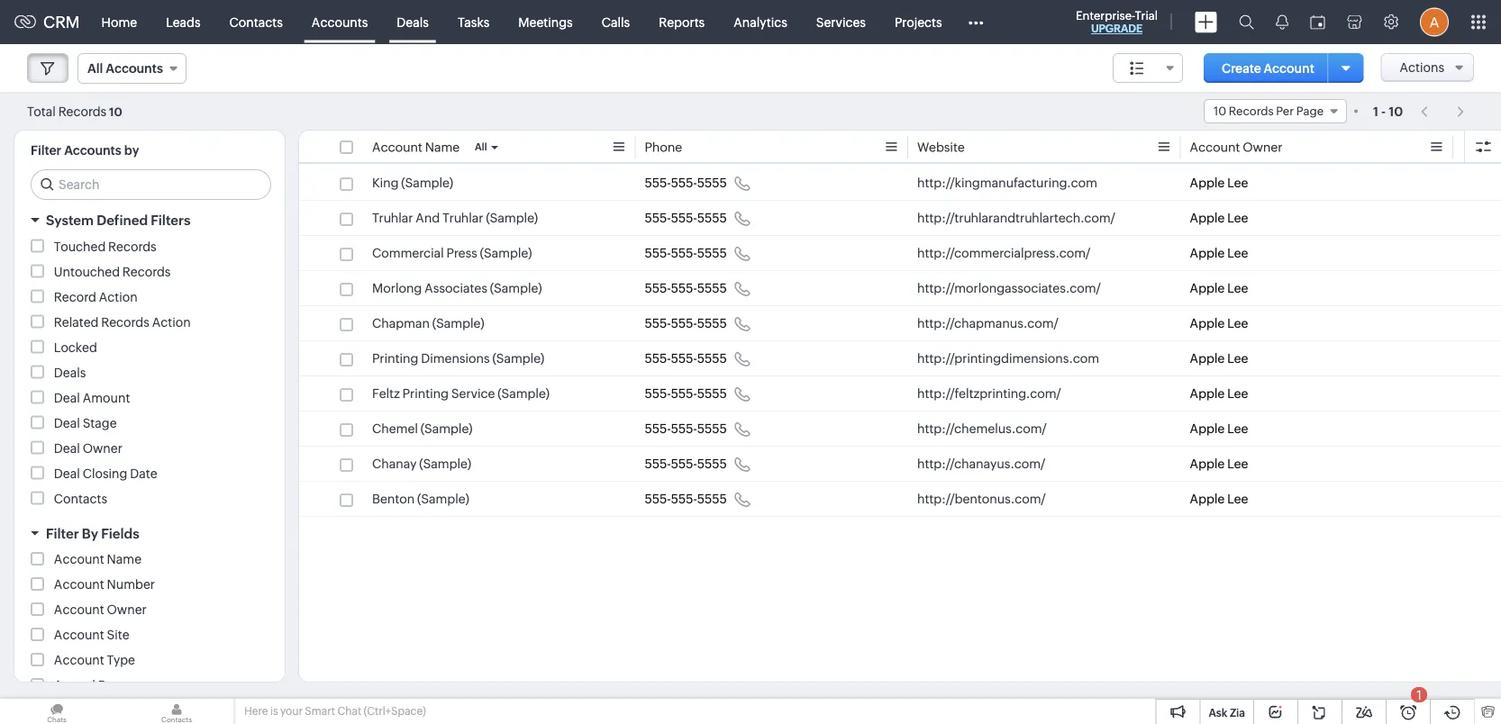 Task type: vqa. For each thing, say whether or not it's contained in the screenshot.


Task type: describe. For each thing, give the bounding box(es) containing it.
account name for all
[[372, 140, 460, 155]]

filter for filter accounts by
[[31, 143, 61, 158]]

chanay
[[372, 457, 417, 471]]

1 truhlar from the left
[[372, 211, 413, 225]]

(sample) up service
[[492, 351, 544, 366]]

king
[[372, 176, 399, 190]]

deal for deal amount
[[54, 391, 80, 405]]

upgrade
[[1091, 23, 1143, 35]]

lee for http://truhlarandtruhlartech.com/
[[1227, 211, 1248, 225]]

filters
[[151, 213, 190, 228]]

http://truhlarandtruhlartech.com/
[[917, 211, 1115, 225]]

benton (sample) link
[[372, 490, 469, 508]]

(ctrl+space)
[[364, 705, 426, 718]]

enterprise-trial upgrade
[[1076, 9, 1158, 35]]

(sample) up commercial press (sample)
[[486, 211, 538, 225]]

555-555-5555 for king (sample)
[[645, 176, 727, 190]]

deal for deal stage
[[54, 416, 80, 430]]

(sample) right associates
[[490, 281, 542, 296]]

5555 for http://feltzprinting.com/
[[697, 387, 727, 401]]

http://bentonus.com/
[[917, 492, 1046, 506]]

printing dimensions (sample)
[[372, 351, 544, 366]]

filter by fields button
[[14, 518, 285, 550]]

1 for 1
[[1417, 688, 1422, 702]]

apple for http://bentonus.com/
[[1190, 492, 1225, 506]]

total records 10
[[27, 104, 122, 118]]

http://kingmanufacturing.com
[[917, 176, 1097, 190]]

truhlar and truhlar (sample) link
[[372, 209, 538, 227]]

apple for http://printingdimensions.com
[[1190, 351, 1225, 366]]

chemel (sample)
[[372, 422, 473, 436]]

chanay (sample) link
[[372, 455, 471, 473]]

home link
[[87, 0, 151, 44]]

deal closing date
[[54, 466, 157, 481]]

account up annual
[[54, 653, 104, 668]]

5555 for http://chapmanus.com/
[[697, 316, 727, 331]]

5555 for http://chemelus.com/
[[697, 422, 727, 436]]

0 horizontal spatial contacts
[[54, 491, 107, 506]]

(sample) down the feltz printing service (sample) link
[[421, 422, 473, 436]]

name for all
[[425, 140, 460, 155]]

account up account site
[[54, 603, 104, 617]]

(sample) right press
[[480, 246, 532, 260]]

fields
[[101, 526, 139, 542]]

http://morlongassociates.com/
[[917, 281, 1101, 296]]

here
[[244, 705, 268, 718]]

account name for account number
[[54, 552, 141, 567]]

2 truhlar from the left
[[442, 211, 483, 225]]

apple lee for http://truhlarandtruhlartech.com/
[[1190, 211, 1248, 225]]

chapman (sample)
[[372, 316, 484, 331]]

All Accounts field
[[77, 53, 186, 84]]

system defined filters button
[[14, 205, 285, 237]]

deal stage
[[54, 416, 117, 430]]

(sample) up printing dimensions (sample)
[[432, 316, 484, 331]]

5555 for http://chanayus.com/
[[697, 457, 727, 471]]

5555 for http://commercialpress.com/
[[697, 246, 727, 260]]

feltz printing service (sample) link
[[372, 385, 550, 403]]

555-555-5555 for feltz printing service (sample)
[[645, 387, 727, 401]]

account up "king"
[[372, 140, 422, 155]]

apple for http://morlongassociates.com/
[[1190, 281, 1225, 296]]

555-555-5555 for commercial press (sample)
[[645, 246, 727, 260]]

lee for http://chapmanus.com/
[[1227, 316, 1248, 331]]

all accounts
[[87, 61, 163, 76]]

1 vertical spatial printing
[[402, 387, 449, 401]]

morlong
[[372, 281, 422, 296]]

10 for total records 10
[[109, 105, 122, 118]]

apple for http://chanayus.com/
[[1190, 457, 1225, 471]]

meetings link
[[504, 0, 587, 44]]

deal amount
[[54, 391, 130, 405]]

apple lee for http://feltzprinting.com/
[[1190, 387, 1248, 401]]

contacts image
[[120, 699, 233, 724]]

locked
[[54, 340, 97, 355]]

(sample) right service
[[498, 387, 550, 401]]

1 vertical spatial deals
[[54, 365, 86, 380]]

page
[[1296, 105, 1324, 118]]

analytics
[[734, 15, 787, 29]]

by
[[124, 143, 139, 158]]

meetings
[[518, 15, 573, 29]]

deal for deal owner
[[54, 441, 80, 455]]

http://chapmanus.com/
[[917, 316, 1058, 331]]

http://chapmanus.com/ link
[[917, 314, 1058, 332]]

records for untouched
[[122, 264, 171, 279]]

(sample) down chanay (sample) link
[[417, 492, 469, 506]]

morlong associates (sample) link
[[372, 279, 542, 297]]

here is your smart chat (ctrl+space)
[[244, 705, 426, 718]]

search image
[[1239, 14, 1254, 30]]

signals image
[[1276, 14, 1288, 30]]

your
[[280, 705, 303, 718]]

untouched
[[54, 264, 120, 279]]

deals link
[[382, 0, 443, 44]]

all for all
[[475, 141, 487, 153]]

smart
[[305, 705, 335, 718]]

create account
[[1222, 61, 1314, 75]]

revenue
[[98, 678, 149, 693]]

truhlar and truhlar (sample)
[[372, 211, 538, 225]]

0 vertical spatial printing
[[372, 351, 418, 366]]

amount
[[83, 391, 130, 405]]

555-555-5555 for truhlar and truhlar (sample)
[[645, 211, 727, 225]]

services
[[816, 15, 866, 29]]

row group containing king (sample)
[[299, 166, 1501, 517]]

http://chanayus.com/ link
[[917, 455, 1045, 473]]

10 for 1 - 10
[[1389, 104, 1403, 118]]

calls
[[602, 15, 630, 29]]

create
[[1222, 61, 1261, 75]]

services link
[[802, 0, 880, 44]]

all for all accounts
[[87, 61, 103, 76]]

5555 for http://bentonus.com/
[[697, 492, 727, 506]]

create menu image
[[1195, 11, 1217, 33]]

http://morlongassociates.com/ link
[[917, 279, 1101, 297]]

record
[[54, 290, 96, 304]]

profile image
[[1420, 8, 1449, 36]]

stage
[[83, 416, 117, 430]]

chats image
[[0, 699, 114, 724]]

untouched records
[[54, 264, 171, 279]]

0 vertical spatial owner
[[1243, 140, 1283, 155]]

system defined filters
[[46, 213, 190, 228]]

printing dimensions (sample) link
[[372, 350, 544, 368]]

commercial press (sample) link
[[372, 244, 532, 262]]

chanay (sample)
[[372, 457, 471, 471]]

king (sample) link
[[372, 174, 453, 192]]

10 Records Per Page field
[[1204, 99, 1347, 123]]

10 inside field
[[1214, 105, 1226, 118]]

commercial
[[372, 246, 444, 260]]

size image
[[1130, 60, 1144, 77]]

website
[[917, 140, 965, 155]]

is
[[270, 705, 278, 718]]

deal owner
[[54, 441, 122, 455]]

account number
[[54, 578, 155, 592]]

ask zia
[[1209, 707, 1245, 719]]

filter accounts by
[[31, 143, 139, 158]]

crm link
[[14, 13, 80, 31]]

account left number
[[54, 578, 104, 592]]

number
[[107, 578, 155, 592]]

apple lee for http://chanayus.com/
[[1190, 457, 1248, 471]]

benton (sample)
[[372, 492, 469, 506]]

http://truhlarandtruhlartech.com/ link
[[917, 209, 1115, 227]]

deal for deal closing date
[[54, 466, 80, 481]]

account down 10 records per page
[[1190, 140, 1240, 155]]

reports
[[659, 15, 705, 29]]



Task type: locate. For each thing, give the bounding box(es) containing it.
3 lee from the top
[[1227, 246, 1248, 260]]

(sample)
[[401, 176, 453, 190], [486, 211, 538, 225], [480, 246, 532, 260], [490, 281, 542, 296], [432, 316, 484, 331], [492, 351, 544, 366], [498, 387, 550, 401], [421, 422, 473, 436], [419, 457, 471, 471], [417, 492, 469, 506]]

account up account type
[[54, 628, 104, 642]]

name up number
[[107, 552, 141, 567]]

search element
[[1228, 0, 1265, 44]]

deal down deal owner
[[54, 466, 80, 481]]

3 555-555-5555 from the top
[[645, 246, 727, 260]]

0 horizontal spatial account owner
[[54, 603, 147, 617]]

navigation
[[1412, 98, 1474, 124]]

apple for http://truhlarandtruhlartech.com/
[[1190, 211, 1225, 225]]

5555 for http://morlongassociates.com/
[[697, 281, 727, 296]]

filter by fields
[[46, 526, 139, 542]]

zia
[[1230, 707, 1245, 719]]

row group
[[299, 166, 1501, 517]]

1 for 1 - 10
[[1373, 104, 1378, 118]]

1 vertical spatial owner
[[83, 441, 122, 455]]

2 apple lee from the top
[[1190, 211, 1248, 225]]

1 vertical spatial 1
[[1417, 688, 1422, 702]]

2 5555 from the top
[[697, 211, 727, 225]]

action down "untouched records" at the left top of the page
[[152, 315, 191, 329]]

7 555-555-5555 from the top
[[645, 387, 727, 401]]

per
[[1276, 105, 1294, 118]]

1 vertical spatial action
[[152, 315, 191, 329]]

accounts for filter accounts by
[[64, 143, 121, 158]]

2 deal from the top
[[54, 416, 80, 430]]

2 apple from the top
[[1190, 211, 1225, 225]]

benton
[[372, 492, 415, 506]]

king (sample)
[[372, 176, 453, 190]]

filter for filter by fields
[[46, 526, 79, 542]]

projects link
[[880, 0, 956, 44]]

apple for http://commercialpress.com/
[[1190, 246, 1225, 260]]

5 apple from the top
[[1190, 316, 1225, 331]]

apple for http://feltzprinting.com/
[[1190, 387, 1225, 401]]

6 apple from the top
[[1190, 351, 1225, 366]]

lee for http://printingdimensions.com
[[1227, 351, 1248, 366]]

annual
[[54, 678, 95, 693]]

create menu element
[[1184, 0, 1228, 44]]

accounts down "home"
[[106, 61, 163, 76]]

10 lee from the top
[[1227, 492, 1248, 506]]

4 apple from the top
[[1190, 281, 1225, 296]]

8 5555 from the top
[[697, 422, 727, 436]]

3 apple lee from the top
[[1190, 246, 1248, 260]]

0 horizontal spatial name
[[107, 552, 141, 567]]

10 apple lee from the top
[[1190, 492, 1248, 506]]

lee for http://commercialpress.com/
[[1227, 246, 1248, 260]]

system
[[46, 213, 94, 228]]

lee for http://bentonus.com/
[[1227, 492, 1248, 506]]

accounts for all accounts
[[106, 61, 163, 76]]

0 horizontal spatial account name
[[54, 552, 141, 567]]

555-555-5555 for morlong associates (sample)
[[645, 281, 727, 296]]

calendar image
[[1310, 15, 1325, 29]]

chat
[[337, 705, 361, 718]]

0 horizontal spatial action
[[99, 290, 138, 304]]

all up truhlar and truhlar (sample) link at the left of page
[[475, 141, 487, 153]]

truhlar left and
[[372, 211, 413, 225]]

calls link
[[587, 0, 644, 44]]

apple for http://chapmanus.com/
[[1190, 316, 1225, 331]]

0 vertical spatial account name
[[372, 140, 460, 155]]

http://bentonus.com/ link
[[917, 490, 1046, 508]]

account name up account number
[[54, 552, 141, 567]]

0 vertical spatial accounts
[[312, 15, 368, 29]]

1 horizontal spatial contacts
[[229, 15, 283, 29]]

4 5555 from the top
[[697, 281, 727, 296]]

5555 for http://kingmanufacturing.com
[[697, 176, 727, 190]]

related records action
[[54, 315, 191, 329]]

related
[[54, 315, 99, 329]]

contacts link
[[215, 0, 297, 44]]

1
[[1373, 104, 1378, 118], [1417, 688, 1422, 702]]

8 555-555-5555 from the top
[[645, 422, 727, 436]]

0 vertical spatial 1
[[1373, 104, 1378, 118]]

1 horizontal spatial truhlar
[[442, 211, 483, 225]]

2 lee from the top
[[1227, 211, 1248, 225]]

6 5555 from the top
[[697, 351, 727, 366]]

1 vertical spatial contacts
[[54, 491, 107, 506]]

1 555-555-5555 from the top
[[645, 176, 727, 190]]

trial
[[1135, 9, 1158, 22]]

1 vertical spatial name
[[107, 552, 141, 567]]

contacts right leads link
[[229, 15, 283, 29]]

1 horizontal spatial 10
[[1214, 105, 1226, 118]]

4 555-555-5555 from the top
[[645, 281, 727, 296]]

deal left stage
[[54, 416, 80, 430]]

5555 for http://printingdimensions.com
[[697, 351, 727, 366]]

Search text field
[[32, 170, 270, 199]]

contacts
[[229, 15, 283, 29], [54, 491, 107, 506]]

5 lee from the top
[[1227, 316, 1248, 331]]

account name
[[372, 140, 460, 155], [54, 552, 141, 567]]

records for 10
[[1229, 105, 1274, 118]]

and
[[416, 211, 440, 225]]

accounts link
[[297, 0, 382, 44]]

555-555-5555 for chanay (sample)
[[645, 457, 727, 471]]

account name up king (sample)
[[372, 140, 460, 155]]

1 apple lee from the top
[[1190, 176, 1248, 190]]

apple for http://chemelus.com/
[[1190, 422, 1225, 436]]

2 vertical spatial owner
[[107, 603, 147, 617]]

8 apple lee from the top
[[1190, 422, 1248, 436]]

printing up chemel (sample)
[[402, 387, 449, 401]]

leads
[[166, 15, 201, 29]]

0 vertical spatial filter
[[31, 143, 61, 158]]

1 5555 from the top
[[697, 176, 727, 190]]

feltz
[[372, 387, 400, 401]]

10 apple from the top
[[1190, 492, 1225, 506]]

apple lee for http://printingdimensions.com
[[1190, 351, 1248, 366]]

account down by at left
[[54, 552, 104, 567]]

all up total records 10
[[87, 61, 103, 76]]

Other Modules field
[[956, 8, 995, 36]]

1 vertical spatial all
[[475, 141, 487, 153]]

9 5555 from the top
[[697, 457, 727, 471]]

0 vertical spatial account owner
[[1190, 140, 1283, 155]]

account type
[[54, 653, 135, 668]]

10 5555 from the top
[[697, 492, 727, 506]]

5 555-555-5555 from the top
[[645, 316, 727, 331]]

3 deal from the top
[[54, 441, 80, 455]]

5 5555 from the top
[[697, 316, 727, 331]]

records for total
[[58, 104, 107, 118]]

account owner
[[1190, 140, 1283, 155], [54, 603, 147, 617]]

accounts
[[312, 15, 368, 29], [106, 61, 163, 76], [64, 143, 121, 158]]

site
[[107, 628, 129, 642]]

touched
[[54, 239, 106, 254]]

0 horizontal spatial truhlar
[[372, 211, 413, 225]]

apple lee for http://kingmanufacturing.com
[[1190, 176, 1248, 190]]

deals
[[397, 15, 429, 29], [54, 365, 86, 380]]

record action
[[54, 290, 138, 304]]

records up filter accounts by
[[58, 104, 107, 118]]

truhlar up press
[[442, 211, 483, 225]]

0 horizontal spatial deals
[[54, 365, 86, 380]]

profile element
[[1409, 0, 1460, 44]]

tasks
[[458, 15, 489, 29]]

records for touched
[[108, 239, 156, 254]]

4 lee from the top
[[1227, 281, 1248, 296]]

http://printingdimensions.com link
[[917, 350, 1099, 368]]

printing down chapman
[[372, 351, 418, 366]]

10 right -
[[1389, 104, 1403, 118]]

chapman (sample) link
[[372, 314, 484, 332]]

2 555-555-5555 from the top
[[645, 211, 727, 225]]

5555 for http://truhlarandtruhlartech.com/
[[697, 211, 727, 225]]

1 - 10
[[1373, 104, 1403, 118]]

records left per
[[1229, 105, 1274, 118]]

records down defined
[[108, 239, 156, 254]]

create account button
[[1204, 53, 1332, 83]]

contacts down closing
[[54, 491, 107, 506]]

1 horizontal spatial account owner
[[1190, 140, 1283, 155]]

action
[[99, 290, 138, 304], [152, 315, 191, 329]]

owner down 10 records per page
[[1243, 140, 1283, 155]]

account owner down 10 records per page
[[1190, 140, 1283, 155]]

records down record action
[[101, 315, 149, 329]]

6 apple lee from the top
[[1190, 351, 1248, 366]]

http://kingmanufacturing.com link
[[917, 174, 1097, 192]]

feltz printing service (sample)
[[372, 387, 550, 401]]

(sample) down chemel (sample) link
[[419, 457, 471, 471]]

10 down create
[[1214, 105, 1226, 118]]

apple for http://kingmanufacturing.com
[[1190, 176, 1225, 190]]

defined
[[97, 213, 148, 228]]

555-555-5555 for chapman (sample)
[[645, 316, 727, 331]]

8 lee from the top
[[1227, 422, 1248, 436]]

lee for http://morlongassociates.com/
[[1227, 281, 1248, 296]]

account inside button
[[1264, 61, 1314, 75]]

4 deal from the top
[[54, 466, 80, 481]]

account up per
[[1264, 61, 1314, 75]]

6 555-555-5555 from the top
[[645, 351, 727, 366]]

http://commercialpress.com/ link
[[917, 244, 1090, 262]]

all inside field
[[87, 61, 103, 76]]

http://feltzprinting.com/ link
[[917, 385, 1061, 403]]

1 vertical spatial account name
[[54, 552, 141, 567]]

records down touched records
[[122, 264, 171, 279]]

records
[[58, 104, 107, 118], [1229, 105, 1274, 118], [108, 239, 156, 254], [122, 264, 171, 279], [101, 315, 149, 329]]

owner down number
[[107, 603, 147, 617]]

chemel (sample) link
[[372, 420, 473, 438]]

3 5555 from the top
[[697, 246, 727, 260]]

1 vertical spatial filter
[[46, 526, 79, 542]]

name for account number
[[107, 552, 141, 567]]

10 records per page
[[1214, 105, 1324, 118]]

7 apple from the top
[[1190, 387, 1225, 401]]

ask
[[1209, 707, 1227, 719]]

closing
[[83, 466, 127, 481]]

10 down all accounts
[[109, 105, 122, 118]]

6 lee from the top
[[1227, 351, 1248, 366]]

0 vertical spatial contacts
[[229, 15, 283, 29]]

555-555-5555
[[645, 176, 727, 190], [645, 211, 727, 225], [645, 246, 727, 260], [645, 281, 727, 296], [645, 316, 727, 331], [645, 351, 727, 366], [645, 387, 727, 401], [645, 422, 727, 436], [645, 457, 727, 471], [645, 492, 727, 506]]

chapman
[[372, 316, 430, 331]]

4 apple lee from the top
[[1190, 281, 1248, 296]]

lee for http://chemelus.com/
[[1227, 422, 1248, 436]]

1 horizontal spatial deals
[[397, 15, 429, 29]]

1 horizontal spatial action
[[152, 315, 191, 329]]

accounts left by
[[64, 143, 121, 158]]

action up related records action
[[99, 290, 138, 304]]

8 apple from the top
[[1190, 422, 1225, 436]]

accounts left deals 'link'
[[312, 15, 368, 29]]

accounts inside field
[[106, 61, 163, 76]]

9 apple from the top
[[1190, 457, 1225, 471]]

account site
[[54, 628, 129, 642]]

filter
[[31, 143, 61, 158], [46, 526, 79, 542]]

555-555-5555 for chemel (sample)
[[645, 422, 727, 436]]

signals element
[[1265, 0, 1299, 44]]

http://feltzprinting.com/
[[917, 387, 1061, 401]]

touched records
[[54, 239, 156, 254]]

lee for http://feltzprinting.com/
[[1227, 387, 1248, 401]]

chemel
[[372, 422, 418, 436]]

deal
[[54, 391, 80, 405], [54, 416, 80, 430], [54, 441, 80, 455], [54, 466, 80, 481]]

1 horizontal spatial name
[[425, 140, 460, 155]]

home
[[101, 15, 137, 29]]

7 5555 from the top
[[697, 387, 727, 401]]

apple lee for http://chapmanus.com/
[[1190, 316, 1248, 331]]

deals inside 'link'
[[397, 15, 429, 29]]

0 vertical spatial deals
[[397, 15, 429, 29]]

apple lee for http://chemelus.com/
[[1190, 422, 1248, 436]]

apple lee
[[1190, 176, 1248, 190], [1190, 211, 1248, 225], [1190, 246, 1248, 260], [1190, 281, 1248, 296], [1190, 316, 1248, 331], [1190, 351, 1248, 366], [1190, 387, 1248, 401], [1190, 422, 1248, 436], [1190, 457, 1248, 471], [1190, 492, 1248, 506]]

None field
[[1113, 53, 1183, 83]]

owner up closing
[[83, 441, 122, 455]]

apple lee for http://commercialpress.com/
[[1190, 246, 1248, 260]]

1 horizontal spatial all
[[475, 141, 487, 153]]

crm
[[43, 13, 80, 31]]

morlong associates (sample)
[[372, 281, 542, 296]]

0 horizontal spatial 1
[[1373, 104, 1378, 118]]

records inside field
[[1229, 105, 1274, 118]]

1 lee from the top
[[1227, 176, 1248, 190]]

lee for http://chanayus.com/
[[1227, 457, 1248, 471]]

deal down deal stage
[[54, 441, 80, 455]]

0 horizontal spatial all
[[87, 61, 103, 76]]

owner
[[1243, 140, 1283, 155], [83, 441, 122, 455], [107, 603, 147, 617]]

truhlar
[[372, 211, 413, 225], [442, 211, 483, 225]]

9 lee from the top
[[1227, 457, 1248, 471]]

0 horizontal spatial 10
[[109, 105, 122, 118]]

deals left tasks link
[[397, 15, 429, 29]]

1 horizontal spatial account name
[[372, 140, 460, 155]]

0 vertical spatial name
[[425, 140, 460, 155]]

1 vertical spatial accounts
[[106, 61, 163, 76]]

name up king (sample)
[[425, 140, 460, 155]]

2 vertical spatial accounts
[[64, 143, 121, 158]]

name
[[425, 140, 460, 155], [107, 552, 141, 567]]

1 horizontal spatial 1
[[1417, 688, 1422, 702]]

apple lee for http://bentonus.com/
[[1190, 492, 1248, 506]]

deals down locked
[[54, 365, 86, 380]]

lee for http://kingmanufacturing.com
[[1227, 176, 1248, 190]]

printing
[[372, 351, 418, 366], [402, 387, 449, 401]]

filter inside dropdown button
[[46, 526, 79, 542]]

7 lee from the top
[[1227, 387, 1248, 401]]

3 apple from the top
[[1190, 246, 1225, 260]]

(sample) up and
[[401, 176, 453, 190]]

2 horizontal spatial 10
[[1389, 104, 1403, 118]]

deal up deal stage
[[54, 391, 80, 405]]

555-555-5555 for benton (sample)
[[645, 492, 727, 506]]

filter down total
[[31, 143, 61, 158]]

9 555-555-5555 from the top
[[645, 457, 727, 471]]

projects
[[895, 15, 942, 29]]

10 inside total records 10
[[109, 105, 122, 118]]

0 vertical spatial action
[[99, 290, 138, 304]]

9 apple lee from the top
[[1190, 457, 1248, 471]]

leads link
[[151, 0, 215, 44]]

filter left by at left
[[46, 526, 79, 542]]

555-555-5555 for printing dimensions (sample)
[[645, 351, 727, 366]]

10 555-555-5555 from the top
[[645, 492, 727, 506]]

1 apple from the top
[[1190, 176, 1225, 190]]

phone
[[645, 140, 682, 155]]

actions
[[1400, 60, 1444, 75]]

1 deal from the top
[[54, 391, 80, 405]]

7 apple lee from the top
[[1190, 387, 1248, 401]]

5 apple lee from the top
[[1190, 316, 1248, 331]]

apple lee for http://morlongassociates.com/
[[1190, 281, 1248, 296]]

dimensions
[[421, 351, 490, 366]]

account owner down account number
[[54, 603, 147, 617]]

0 vertical spatial all
[[87, 61, 103, 76]]

records for related
[[101, 315, 149, 329]]

1 vertical spatial account owner
[[54, 603, 147, 617]]



